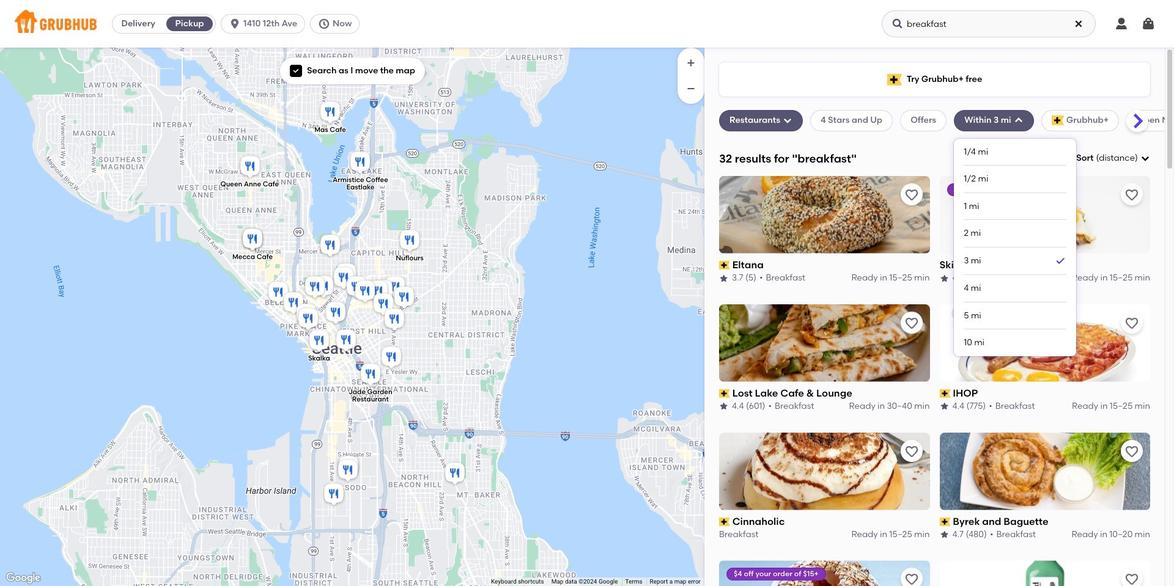 Task type: describe. For each thing, give the bounding box(es) containing it.
check icon image
[[1055, 255, 1067, 267]]

1 horizontal spatial grubhub plus flag logo image
[[1052, 116, 1065, 126]]

eltana logo image
[[720, 176, 930, 254]]

dona queen deli image
[[336, 458, 360, 485]]

eltana image
[[383, 274, 408, 301]]

star icon image for lost lake cafe & lounge logo
[[720, 402, 729, 412]]

local coffee spot image
[[282, 290, 306, 317]]

pressed retail image
[[345, 274, 369, 301]]

byrek and baguette image
[[382, 307, 407, 334]]

plus icon image
[[685, 57, 698, 69]]

armistice coffee eastlake image
[[348, 150, 373, 177]]

star icon image for eltana logo
[[720, 274, 729, 284]]

market house meats image
[[332, 265, 356, 292]]

cinnaholic image
[[366, 279, 390, 306]]

star icon image for skillet diner @ capitol hill logo
[[940, 274, 950, 284]]

bacco cafe image
[[294, 302, 319, 329]]

Search for food, convenience, alcohol... search field
[[882, 10, 1097, 37]]

queen anne cafe image
[[238, 154, 263, 181]]

alibertos jr mexican food image
[[337, 454, 361, 481]]

mecca cafe image
[[241, 227, 265, 254]]

half-n-half doughnut co. image
[[353, 279, 378, 306]]

main navigation navigation
[[0, 0, 1175, 48]]

cafe onoff image
[[334, 328, 359, 355]]

mas cafe image
[[318, 99, 343, 126]]

nuflours image
[[398, 228, 422, 255]]

2 subscription pass image from the left
[[940, 518, 951, 527]]

jade garden restaurant image
[[359, 362, 383, 389]]



Task type: vqa. For each thing, say whether or not it's contained in the screenshot.
Mecca Cafe icon
yes



Task type: locate. For each thing, give the bounding box(es) containing it.
cafe madeline image
[[311, 274, 336, 301]]

lost lake cafe & lounge image
[[371, 278, 395, 305]]

sabroso burrito image
[[324, 300, 348, 327]]

google image
[[3, 571, 43, 587]]

subway® image
[[334, 262, 359, 289]]

skalka image
[[307, 328, 332, 355]]

list box
[[965, 139, 1067, 357]]

blue water taco grill image
[[322, 482, 346, 509]]

None field
[[1077, 152, 1151, 165]]

los agaves image
[[296, 306, 321, 333]]

subscription pass image
[[720, 261, 730, 270], [720, 390, 730, 398], [940, 390, 951, 398]]

bang bang cafe image
[[266, 280, 291, 307]]

subscription pass image for star icon associated with lost lake cafe & lounge logo
[[720, 390, 730, 398]]

jucivana image
[[379, 345, 404, 372]]

map region
[[0, 48, 705, 587]]

vitality bowls image
[[318, 233, 343, 260]]

0 horizontal spatial subscription pass image
[[720, 518, 730, 527]]

star icon image
[[720, 274, 729, 284], [940, 274, 950, 284], [720, 402, 729, 412], [940, 402, 950, 412], [940, 531, 950, 541]]

subscription pass image
[[720, 518, 730, 527], [940, 518, 951, 527]]

1 subscription pass image from the left
[[720, 518, 730, 527]]

skillet counter @ regrade image
[[303, 274, 327, 301]]

0 vertical spatial grubhub plus flag logo image
[[888, 74, 902, 85]]

svg image
[[1115, 17, 1130, 31], [892, 18, 904, 30], [1075, 19, 1084, 29], [293, 67, 300, 75], [783, 116, 793, 126], [1141, 154, 1151, 163]]

svg image
[[1142, 17, 1157, 31], [229, 18, 241, 30], [318, 18, 331, 30], [1014, 116, 1024, 126]]

option
[[965, 248, 1067, 275]]

1 vertical spatial grubhub plus flag logo image
[[1052, 116, 1065, 126]]

grubhub plus flag logo image
[[888, 74, 902, 85], [1052, 116, 1065, 126]]

skillet diner @ capitol hill logo image
[[940, 176, 1151, 254]]

lost lake cafe & lounge logo image
[[720, 305, 930, 382]]

cinnaholic logo image
[[720, 433, 930, 511]]

wendy's image
[[443, 461, 468, 488]]

subscription pass image for star icon corresponding to eltana logo
[[720, 261, 730, 270]]

0 horizontal spatial grubhub plus flag logo image
[[888, 74, 902, 85]]

minus icon image
[[685, 83, 698, 95]]

ihop image
[[371, 292, 396, 319]]

half-n-half doughnut co. logo image
[[720, 561, 930, 587]]

the 5 point cafe image
[[241, 227, 265, 254]]

1 horizontal spatial subscription pass image
[[940, 518, 951, 527]]

skillet diner @ capitol hill image
[[392, 285, 417, 312]]



